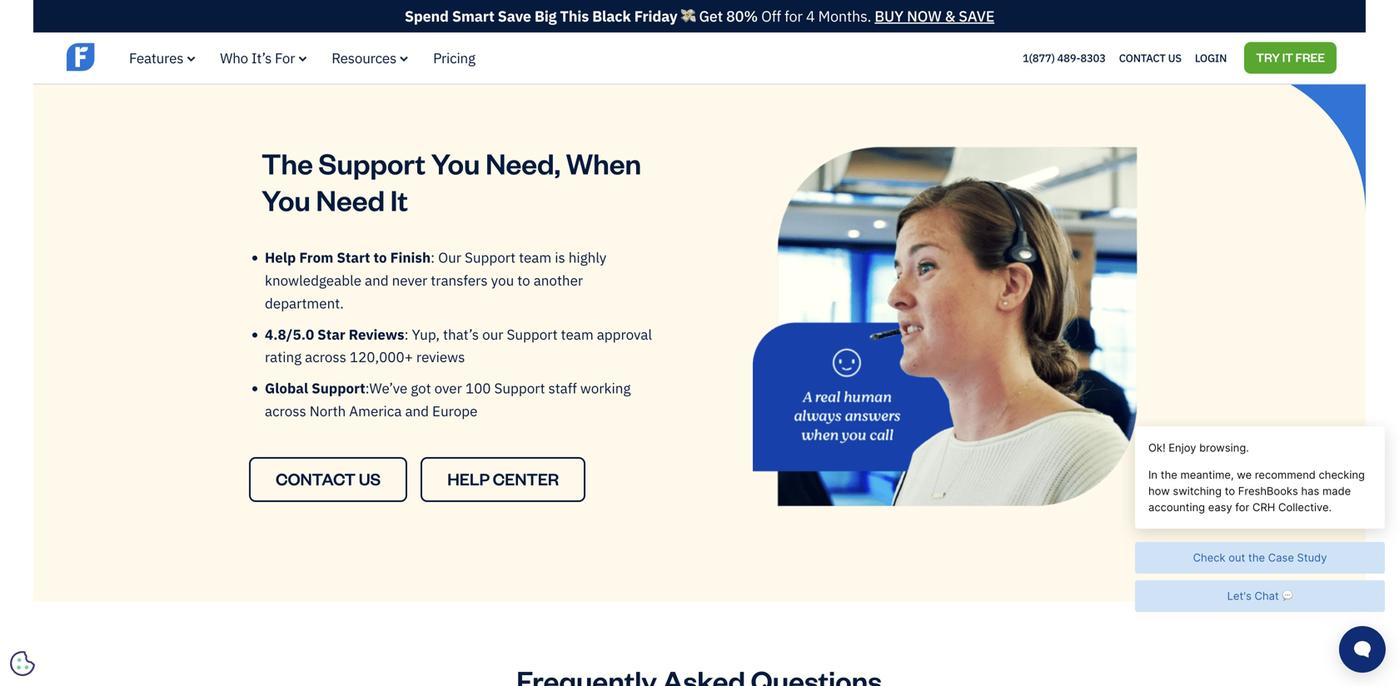 Task type: locate. For each thing, give the bounding box(es) containing it.
save
[[959, 6, 995, 26]]

1 horizontal spatial :
[[431, 248, 435, 267]]

spend
[[405, 6, 449, 26]]

smart
[[452, 6, 495, 26]]

support inside : yup, that's our support team approval rating across 120,000+ reviews
[[507, 325, 558, 344]]

another
[[534, 271, 583, 290]]

1 vertical spatial team
[[561, 325, 594, 344]]

need
[[316, 181, 385, 218]]

you right it
[[431, 144, 480, 182]]

: for help from start to finish
[[431, 248, 435, 267]]

reviews
[[417, 348, 465, 366]]

1 horizontal spatial you
[[431, 144, 480, 182]]

0 horizontal spatial team
[[519, 248, 552, 267]]

team
[[519, 248, 552, 267], [561, 325, 594, 344]]

and
[[365, 271, 389, 290], [405, 402, 429, 420]]

us
[[1169, 51, 1182, 65]]

80%
[[727, 6, 758, 26]]

and inside the : our support team is highly knowledgeable and never transfers you to another department.
[[365, 271, 389, 290]]

1(877)
[[1023, 51, 1055, 65]]

0 vertical spatial and
[[365, 271, 389, 290]]

: our support team is highly knowledgeable and never transfers you to another department.
[[265, 248, 607, 312]]

over
[[435, 379, 462, 397]]

off
[[762, 6, 782, 26]]

0 vertical spatial team
[[519, 248, 552, 267]]

staff
[[549, 379, 577, 397]]

to right start
[[374, 248, 387, 267]]

save
[[498, 6, 531, 26]]

spend smart save big this black friday 💸 get 80% off for 4 months. buy now & save
[[405, 6, 995, 26]]

resources
[[332, 49, 397, 67]]

buy
[[875, 6, 904, 26]]

1 vertical spatial :
[[405, 325, 409, 344]]

across inside : yup, that's our support team approval rating across 120,000+ reviews
[[305, 348, 347, 366]]

black
[[593, 6, 631, 26]]

and down start
[[365, 271, 389, 290]]

1 vertical spatial and
[[405, 402, 429, 420]]

support inside the : our support team is highly knowledgeable and never transfers you to another department.
[[465, 248, 516, 267]]

across down star
[[305, 348, 347, 366]]

team left approval at the left of page
[[561, 325, 594, 344]]

support
[[319, 144, 426, 182], [465, 248, 516, 267], [507, 325, 558, 344], [312, 379, 365, 397], [495, 379, 545, 397]]

the support you need, when you need it
[[262, 144, 642, 218]]

it
[[1283, 49, 1294, 65]]

1 horizontal spatial to
[[518, 271, 531, 290]]

: left the yup,
[[405, 325, 409, 344]]

highly
[[569, 248, 607, 267]]

1 vertical spatial to
[[518, 271, 531, 290]]

got
[[411, 379, 431, 397]]

across
[[305, 348, 347, 366], [265, 402, 306, 420]]

try
[[1257, 49, 1281, 65]]

is
[[555, 248, 566, 267]]

0 vertical spatial across
[[305, 348, 347, 366]]

:
[[431, 248, 435, 267], [405, 325, 409, 344]]

0 vertical spatial :
[[431, 248, 435, 267]]

contact us
[[1120, 51, 1182, 65]]

across inside :we've got over 100 support staff working across north america and europe
[[265, 402, 306, 420]]

8303
[[1081, 51, 1106, 65]]

north
[[310, 402, 346, 420]]

who
[[220, 49, 248, 67]]

1 vertical spatial across
[[265, 402, 306, 420]]

free
[[1296, 49, 1326, 65]]

1 horizontal spatial team
[[561, 325, 594, 344]]

: inside : yup, that's our support team approval rating across 120,000+ reviews
[[405, 325, 409, 344]]

100
[[466, 379, 491, 397]]

star
[[318, 325, 346, 344]]

0 vertical spatial to
[[374, 248, 387, 267]]

for
[[275, 49, 295, 67]]

0 horizontal spatial and
[[365, 271, 389, 290]]

department.
[[265, 294, 344, 312]]

who it's for link
[[220, 49, 307, 67]]

contact
[[1120, 51, 1166, 65]]

and down got at bottom left
[[405, 402, 429, 420]]

contact us link
[[249, 458, 408, 503]]

1 horizontal spatial and
[[405, 402, 429, 420]]

get
[[699, 6, 723, 26]]

login link
[[1196, 47, 1228, 69]]

4
[[806, 6, 815, 26]]

you up the "help"
[[262, 181, 311, 218]]

0 horizontal spatial to
[[374, 248, 387, 267]]

to right you
[[518, 271, 531, 290]]

buy now & save link
[[875, 6, 995, 26]]

4.8/5.0 star reviews
[[265, 325, 405, 344]]

need,
[[486, 144, 561, 182]]

team inside : yup, that's our support team approval rating across 120,000+ reviews
[[561, 325, 594, 344]]

to
[[374, 248, 387, 267], [518, 271, 531, 290]]

across down global
[[265, 402, 306, 420]]

:we've
[[365, 379, 408, 397]]

freshbooks logo image
[[67, 41, 196, 73]]

yup,
[[412, 325, 440, 344]]

working
[[581, 379, 631, 397]]

when
[[566, 144, 642, 182]]

team left is
[[519, 248, 552, 267]]

&
[[945, 6, 956, 26]]

0 horizontal spatial :
[[405, 325, 409, 344]]

america
[[349, 402, 402, 420]]

approval
[[597, 325, 652, 344]]

: inside the : our support team is highly knowledgeable and never transfers you to another department.
[[431, 248, 435, 267]]

contact us
[[276, 468, 381, 490]]

: left 'our'
[[431, 248, 435, 267]]

you
[[431, 144, 480, 182], [262, 181, 311, 218]]



Task type: vqa. For each thing, say whether or not it's contained in the screenshot.
is
yes



Task type: describe. For each thing, give the bounding box(es) containing it.
features
[[129, 49, 184, 67]]

to inside the : our support team is highly knowledgeable and never transfers you to another department.
[[518, 271, 531, 290]]

our
[[438, 248, 462, 267]]

support inside :we've got over 100 support staff working across north america and europe
[[495, 379, 545, 397]]

finish
[[390, 248, 431, 267]]

rating
[[265, 348, 302, 366]]

global
[[265, 379, 308, 397]]

team inside the : our support team is highly knowledgeable and never transfers you to another department.
[[519, 248, 552, 267]]

4.8/5.0
[[265, 325, 314, 344]]

help center link
[[421, 458, 586, 503]]

us
[[359, 468, 381, 490]]

europe
[[433, 402, 478, 420]]

friday
[[635, 6, 678, 26]]

help center
[[448, 468, 559, 490]]

the
[[262, 144, 313, 182]]

:we've got over 100 support staff working across north america and europe
[[265, 379, 631, 420]]

help
[[265, 248, 296, 267]]

this
[[560, 6, 589, 26]]

contact us link
[[1120, 47, 1182, 69]]

0 horizontal spatial you
[[262, 181, 311, 218]]

center
[[493, 468, 559, 490]]

our
[[483, 325, 504, 344]]

try it free link
[[1245, 42, 1337, 74]]

from
[[299, 248, 334, 267]]

and inside :we've got over 100 support staff working across north america and europe
[[405, 402, 429, 420]]

big
[[535, 6, 557, 26]]

💸
[[681, 6, 696, 26]]

you
[[491, 271, 514, 290]]

help from start to finish
[[265, 248, 431, 267]]

: yup, that's our support team approval rating across 120,000+ reviews
[[265, 325, 652, 366]]

pricing
[[433, 49, 476, 67]]

cookie preferences image
[[10, 652, 35, 677]]

it's
[[251, 49, 272, 67]]

1(877) 489-8303
[[1023, 51, 1106, 65]]

knowledgeable
[[265, 271, 362, 290]]

1(877) 489-8303 link
[[1023, 51, 1106, 65]]

start
[[337, 248, 370, 267]]

who it's for
[[220, 49, 295, 67]]

cookie consent banner dialog
[[12, 482, 262, 674]]

now
[[907, 6, 942, 26]]

global support
[[265, 379, 365, 397]]

resources link
[[332, 49, 408, 67]]

login
[[1196, 51, 1228, 65]]

transfers
[[431, 271, 488, 290]]

try it free
[[1257, 49, 1326, 65]]

: for 4.8/5.0 star reviews
[[405, 325, 409, 344]]

it
[[390, 181, 408, 218]]

that's
[[443, 325, 479, 344]]

features link
[[129, 49, 195, 67]]

reviews
[[349, 325, 405, 344]]

support inside the support you need, when you need it
[[319, 144, 426, 182]]

help
[[448, 468, 490, 490]]

for
[[785, 6, 803, 26]]

pricing link
[[433, 49, 476, 67]]

120,000+
[[350, 348, 413, 366]]

months.
[[819, 6, 872, 26]]

never
[[392, 271, 428, 290]]

contact
[[276, 468, 356, 490]]

489-
[[1058, 51, 1081, 65]]



